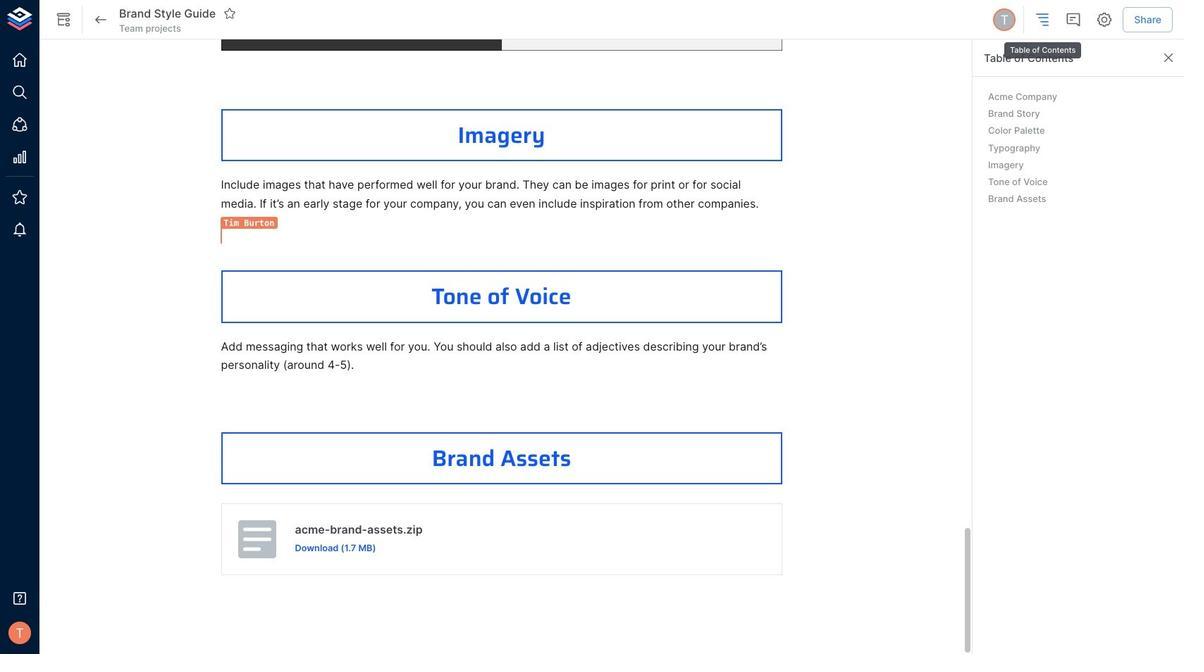 Task type: describe. For each thing, give the bounding box(es) containing it.
show wiki image
[[55, 11, 72, 28]]

comments image
[[1065, 11, 1082, 28]]

favorite image
[[224, 7, 236, 20]]

settings image
[[1096, 11, 1113, 28]]

go back image
[[92, 11, 109, 28]]



Task type: locate. For each thing, give the bounding box(es) containing it.
table of contents image
[[1034, 11, 1051, 28]]

tooltip
[[1003, 32, 1083, 60]]



Task type: vqa. For each thing, say whether or not it's contained in the screenshot.
tooltip
yes



